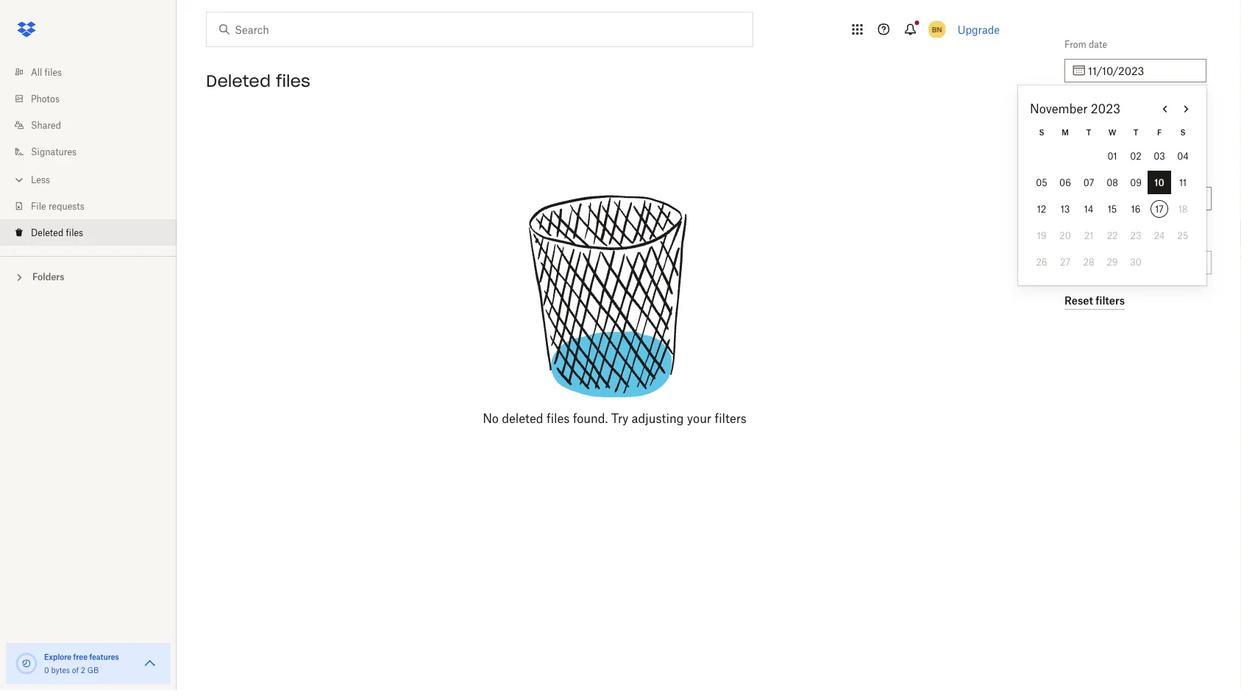 Task type: vqa. For each thing, say whether or not it's contained in the screenshot.
the topmost with
no



Task type: describe. For each thing, give the bounding box(es) containing it.
2 t from the left
[[1134, 128, 1139, 137]]

16 button
[[1125, 197, 1148, 221]]

04
[[1178, 151, 1190, 162]]

in folder
[[1065, 231, 1100, 242]]

f
[[1158, 128, 1162, 137]]

date for to date
[[1078, 103, 1096, 114]]

all files
[[31, 67, 62, 78]]

gb
[[87, 666, 99, 675]]

0 vertical spatial deleted files
[[206, 71, 311, 91]]

file requests
[[31, 201, 85, 212]]

14 button
[[1078, 197, 1101, 221]]

file requests link
[[12, 193, 177, 219]]

08
[[1107, 177, 1119, 188]]

explore
[[44, 653, 72, 662]]

deleted files list item
[[0, 219, 177, 246]]

signatures link
[[12, 138, 177, 165]]

09
[[1131, 177, 1142, 188]]

05
[[1037, 177, 1048, 188]]

07
[[1084, 177, 1095, 188]]

all
[[31, 67, 42, 78]]

to date
[[1065, 103, 1096, 114]]

signatures
[[31, 146, 77, 157]]

06 button
[[1054, 171, 1078, 194]]

19
[[1038, 230, 1047, 241]]

folder
[[1076, 231, 1100, 242]]

of
[[72, 666, 79, 675]]

17 button
[[1148, 197, 1172, 221]]

w
[[1109, 128, 1117, 137]]

12
[[1038, 204, 1047, 215]]

12 button
[[1031, 197, 1054, 221]]

13
[[1061, 204, 1071, 215]]

2023
[[1092, 102, 1121, 116]]

15
[[1109, 204, 1118, 215]]

bytes
[[51, 666, 70, 675]]

29
[[1108, 257, 1119, 268]]

04 button
[[1172, 144, 1196, 168]]

09 button
[[1125, 171, 1148, 194]]

03 button
[[1148, 144, 1172, 168]]

november
[[1031, 102, 1088, 116]]

by
[[1100, 167, 1110, 178]]

to
[[1065, 103, 1075, 114]]

all files link
[[12, 59, 177, 85]]

02
[[1131, 151, 1142, 162]]

filters
[[715, 412, 747, 426]]

adjusting
[[632, 412, 684, 426]]

folders button
[[0, 266, 177, 287]]

15 button
[[1101, 197, 1125, 221]]

28 button
[[1078, 250, 1101, 274]]

no
[[483, 412, 499, 426]]

2 horizontal spatial deleted
[[1065, 167, 1098, 178]]

list containing all files
[[0, 50, 177, 256]]

08 button
[[1101, 171, 1125, 194]]

13 button
[[1054, 197, 1078, 221]]

02 button
[[1125, 144, 1148, 168]]

10
[[1155, 177, 1165, 188]]

no deleted files found. try adjusting your filters
[[483, 412, 747, 426]]

07 button
[[1078, 171, 1101, 194]]

photos
[[31, 93, 60, 104]]

1 t from the left
[[1087, 128, 1092, 137]]

deleted files link
[[12, 219, 177, 246]]

23 button
[[1125, 224, 1148, 247]]

23
[[1131, 230, 1142, 241]]

upgrade link
[[958, 23, 1000, 36]]

05 button
[[1031, 171, 1054, 194]]

30
[[1131, 257, 1142, 268]]

11 button
[[1172, 171, 1196, 194]]

21
[[1085, 230, 1094, 241]]

01
[[1108, 151, 1118, 162]]



Task type: locate. For each thing, give the bounding box(es) containing it.
upgrade
[[958, 23, 1000, 36]]

20
[[1060, 230, 1072, 241]]

1 horizontal spatial t
[[1134, 128, 1139, 137]]

date right from on the right of page
[[1090, 39, 1108, 50]]

s
[[1040, 128, 1045, 137], [1181, 128, 1186, 137]]

25 button
[[1172, 224, 1196, 247]]

01 button
[[1101, 144, 1125, 168]]

27 button
[[1054, 250, 1078, 274]]

deleted files
[[206, 71, 311, 91], [31, 227, 83, 238]]

t left f
[[1134, 128, 1139, 137]]

21 button
[[1078, 224, 1101, 247]]

2
[[81, 666, 85, 675]]

shared
[[31, 120, 61, 131]]

24
[[1155, 230, 1166, 241]]

22 button
[[1101, 224, 1125, 247]]

date right to
[[1078, 103, 1096, 114]]

file
[[31, 201, 46, 212]]

0 vertical spatial date
[[1090, 39, 1108, 50]]

less
[[31, 174, 50, 185]]

t
[[1087, 128, 1092, 137], [1134, 128, 1139, 137]]

1 horizontal spatial deleted
[[206, 71, 271, 91]]

try
[[612, 412, 629, 426]]

24 button
[[1148, 224, 1172, 247]]

files inside deleted files link
[[66, 227, 83, 238]]

To date text field
[[1089, 127, 1199, 143]]

22
[[1108, 230, 1119, 241]]

26 button
[[1031, 250, 1054, 274]]

03
[[1155, 151, 1166, 162]]

14
[[1085, 204, 1094, 215]]

1 s from the left
[[1040, 128, 1045, 137]]

30 button
[[1125, 250, 1148, 274]]

less image
[[12, 173, 27, 187]]

shared link
[[12, 112, 177, 138]]

20 button
[[1054, 224, 1078, 247]]

list
[[0, 50, 177, 256]]

dropbox image
[[12, 15, 41, 44]]

in
[[1065, 231, 1073, 242]]

m
[[1062, 128, 1070, 137]]

s right f
[[1181, 128, 1186, 137]]

folders
[[32, 272, 64, 283]]

files
[[45, 67, 62, 78], [276, 71, 311, 91], [66, 227, 83, 238], [547, 412, 570, 426]]

deleted by
[[1065, 167, 1110, 178]]

06
[[1060, 177, 1072, 188]]

deleted
[[502, 412, 544, 426]]

from date
[[1065, 39, 1108, 50]]

1 horizontal spatial deleted files
[[206, 71, 311, 91]]

free
[[73, 653, 88, 662]]

2 vertical spatial deleted
[[31, 227, 64, 238]]

explore free features 0 bytes of 2 gb
[[44, 653, 119, 675]]

0 vertical spatial deleted
[[206, 71, 271, 91]]

17
[[1156, 204, 1164, 215]]

found.
[[573, 412, 608, 426]]

0 horizontal spatial s
[[1040, 128, 1045, 137]]

features
[[89, 653, 119, 662]]

0 horizontal spatial deleted files
[[31, 227, 83, 238]]

deleted inside list item
[[31, 227, 64, 238]]

28
[[1084, 257, 1095, 268]]

2 s from the left
[[1181, 128, 1186, 137]]

27
[[1061, 257, 1071, 268]]

requests
[[49, 201, 85, 212]]

0 horizontal spatial t
[[1087, 128, 1092, 137]]

18 button
[[1172, 197, 1196, 221]]

date
[[1090, 39, 1108, 50], [1078, 103, 1096, 114]]

18
[[1179, 204, 1188, 215]]

files inside all files link
[[45, 67, 62, 78]]

1 horizontal spatial s
[[1181, 128, 1186, 137]]

19 button
[[1031, 224, 1054, 247]]

25
[[1178, 230, 1189, 241]]

from
[[1065, 39, 1087, 50]]

november 2023
[[1031, 102, 1121, 116]]

1 vertical spatial deleted files
[[31, 227, 83, 238]]

10 button
[[1148, 171, 1172, 194]]

0 horizontal spatial deleted
[[31, 227, 64, 238]]

From date text field
[[1089, 63, 1199, 79]]

deleted files inside list item
[[31, 227, 83, 238]]

1 vertical spatial deleted
[[1065, 167, 1098, 178]]

quota usage element
[[15, 652, 38, 676]]

your
[[687, 412, 712, 426]]

11
[[1180, 177, 1188, 188]]

26
[[1037, 257, 1048, 268]]

1 vertical spatial date
[[1078, 103, 1096, 114]]

t left the 'w'
[[1087, 128, 1092, 137]]

16
[[1132, 204, 1141, 215]]

date for from date
[[1090, 39, 1108, 50]]

s left m in the right top of the page
[[1040, 128, 1045, 137]]

0
[[44, 666, 49, 675]]



